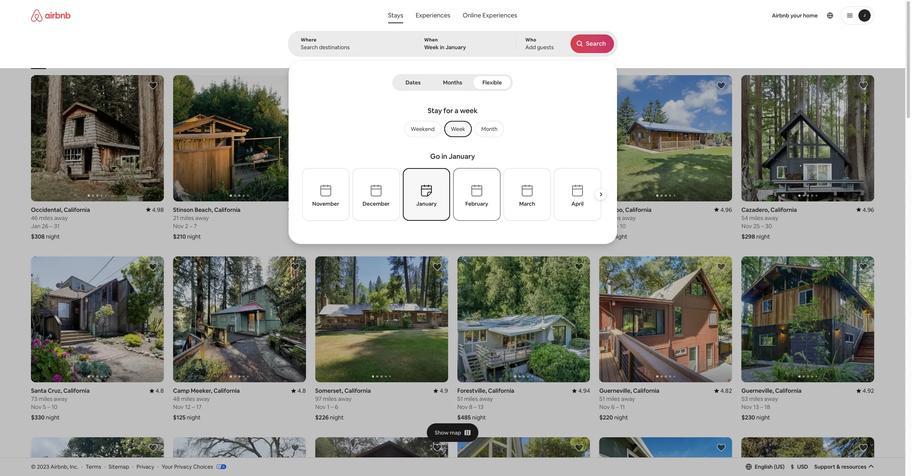 Task type: describe. For each thing, give the bounding box(es) containing it.
add to wishlist: acampo, california image
[[717, 81, 726, 90]]

who add guests
[[525, 37, 554, 51]]

night inside santa cruz, california 73 miles away nov 5 – 10 $330 night
[[46, 414, 60, 421]]

california inside acampo, california 55 miles away nov 5 – 10 night
[[625, 206, 652, 213]]

4.88 out of 5 average rating image
[[572, 206, 590, 213]]

california inside camp meeker, california 48 miles away nov 12 – 17 $125 night
[[214, 387, 240, 395]]

1
[[327, 403, 329, 411]]

21
[[173, 214, 179, 221]]

add to wishlist: santa cruz, california image
[[148, 262, 158, 271]]

97 inside somerset, california 97 miles away nov 1 – 6 $226 night
[[315, 395, 322, 403]]

amazing pools
[[513, 57, 545, 64]]

your privacy choices link
[[162, 463, 226, 471]]

1 · from the left
[[81, 463, 83, 470]]

go
[[430, 152, 440, 161]]

months
[[443, 79, 462, 86]]

away inside cobb, california 62 miles away
[[480, 214, 494, 221]]

show map
[[435, 429, 461, 436]]

california inside the garden valley, california 97 miles away
[[355, 206, 382, 213]]

occidental, california 46 miles away jan 26 – 31 $308 night
[[31, 206, 90, 240]]

nov for guerneville, california 51 miles away nov 6 – 11 $220 night
[[599, 403, 610, 411]]

night inside the guerneville, california 51 miles away nov 6 – 11 $220 night
[[614, 414, 628, 421]]

6 inside somerset, california 97 miles away nov 1 – 6 $226 night
[[335, 403, 338, 411]]

$485
[[457, 414, 471, 421]]

off-the-grid
[[474, 57, 500, 63]]

– inside camp meeker, california 48 miles away nov 12 – 17 $125 night
[[192, 403, 195, 411]]

garden
[[315, 206, 336, 213]]

away inside "cazadero, california 54 miles away nov 25 – 30 $298 night"
[[765, 214, 778, 221]]

48
[[173, 395, 180, 403]]

night inside "cazadero, california 54 miles away nov 25 – 30 $298 night"
[[756, 233, 770, 240]]

go in january
[[430, 152, 475, 161]]

march button
[[504, 168, 551, 221]]

tiny homes
[[402, 57, 427, 64]]

97 inside the garden valley, california 97 miles away
[[315, 214, 322, 221]]

terms
[[86, 463, 101, 470]]

miles inside santa cruz, california 73 miles away nov 5 – 10 $330 night
[[39, 395, 53, 403]]

2023
[[37, 463, 49, 470]]

51 for forestville, california
[[457, 395, 463, 403]]

forestville,
[[457, 387, 487, 395]]

guerneville, for 53
[[742, 387, 774, 395]]

in inside when week in january
[[440, 44, 444, 51]]

add to wishlist: forestville, california image
[[575, 262, 584, 271]]

week inside group
[[451, 126, 465, 132]]

airbnb your home link
[[767, 7, 822, 24]]

stays tab panel
[[288, 31, 617, 244]]

tiny
[[402, 57, 411, 64]]

8
[[469, 403, 473, 411]]

experiences inside "experiences" button
[[416, 11, 450, 19]]

46
[[31, 214, 38, 221]]

4.96 out of 5 average rating image
[[714, 206, 732, 213]]

4.8 for santa cruz, california 73 miles away nov 5 – 10 $330 night
[[156, 387, 164, 395]]

lakefront
[[334, 57, 356, 64]]

$ usd
[[791, 463, 808, 470]]

in inside group
[[442, 152, 447, 161]]

week inside when week in january
[[424, 44, 439, 51]]

$308
[[31, 233, 45, 240]]

4.9 out of 5 average rating image
[[434, 387, 448, 395]]

play
[[375, 57, 383, 64]]

december button
[[353, 168, 400, 221]]

go in january group
[[302, 149, 610, 234]]

17
[[196, 403, 202, 411]]

california inside guerneville, california 53 miles away nov 13 – 18 $230 night
[[775, 387, 802, 395]]

miles inside guerneville, california 53 miles away nov 13 – 18 $230 night
[[749, 395, 763, 403]]

miles inside the garden valley, california 97 miles away
[[323, 214, 337, 221]]

miles inside "cazadero, california 54 miles away nov 25 – 30 $298 night"
[[749, 214, 763, 221]]

trending
[[559, 57, 578, 64]]

sitemap
[[109, 463, 129, 470]]

5 inside santa cruz, california 73 miles away nov 5 – 10 $330 night
[[43, 403, 46, 411]]

stay
[[428, 106, 442, 115]]

stinson
[[173, 206, 193, 213]]

4 · from the left
[[157, 463, 159, 470]]

cazadero, california 54 miles away nov 25 – 30 $298 night
[[742, 206, 797, 240]]

california inside the guerneville, california 51 miles away nov 6 – 11 $220 night
[[633, 387, 659, 395]]

nov inside camp meeker, california 48 miles away nov 12 – 17 $125 night
[[173, 403, 184, 411]]

add to wishlist: guerneville, california image
[[717, 262, 726, 271]]

– for forestville, california 51 miles away nov 8 – 13 $485 night
[[474, 403, 477, 411]]

the-
[[482, 57, 491, 63]]

2 · from the left
[[104, 463, 105, 470]]

acampo, california 55 miles away nov 5 – 10 night
[[599, 206, 652, 240]]

flexible
[[482, 79, 502, 86]]

jan
[[31, 222, 41, 230]]

12
[[185, 403, 191, 411]]

support
[[814, 463, 835, 470]]

1 vertical spatial january
[[449, 152, 475, 161]]

add to wishlist: camp meeker, california image
[[290, 262, 300, 271]]

add to wishlist: somerset, california image
[[433, 262, 442, 271]]

inc.
[[70, 463, 78, 470]]

$
[[791, 463, 794, 470]]

sitemap link
[[109, 463, 129, 470]]

– for occidental, california 46 miles away jan 26 – 31 $308 night
[[50, 222, 53, 230]]

$210
[[173, 233, 186, 240]]

group inside stay for a week group
[[401, 121, 504, 137]]

california inside forestville, california 51 miles away nov 8 – 13 $485 night
[[488, 387, 514, 395]]

november button
[[302, 168, 349, 221]]

© 2023 airbnb, inc. ·
[[31, 463, 83, 470]]

away inside occidental, california 46 miles away jan 26 – 31 $308 night
[[54, 214, 68, 221]]

february
[[465, 200, 488, 207]]

february button
[[453, 168, 501, 221]]

4.82
[[721, 387, 732, 395]]

– for somerset, california 97 miles away nov 1 – 6 $226 night
[[331, 403, 334, 411]]

online experiences link
[[457, 8, 523, 23]]

$226
[[315, 414, 329, 421]]

4.82 out of 5 average rating image
[[714, 387, 732, 395]]

away inside santa cruz, california 73 miles away nov 5 – 10 $330 night
[[54, 395, 67, 403]]

6 inside the guerneville, california 51 miles away nov 6 – 11 $220 night
[[611, 403, 615, 411]]

april
[[572, 200, 584, 207]]

california inside occidental, california 46 miles away jan 26 – 31 $308 night
[[64, 206, 90, 213]]

miles inside the guerneville, california 51 miles away nov 6 – 11 $220 night
[[606, 395, 620, 403]]

away inside somerset, california 97 miles away nov 1 – 6 $226 night
[[338, 395, 352, 403]]

guests
[[537, 44, 554, 51]]

for
[[444, 106, 453, 115]]

– for guerneville, california 51 miles away nov 6 – 11 $220 night
[[616, 403, 619, 411]]

4.89 out of 5 average rating image
[[430, 206, 448, 213]]

miles inside cobb, california 62 miles away
[[465, 214, 479, 221]]

add to wishlist: valley springs, california image
[[290, 443, 300, 453]]

add to wishlist: watsonville, california image
[[859, 443, 868, 453]]

november
[[312, 200, 339, 207]]

$298
[[742, 233, 755, 240]]

december
[[363, 200, 390, 207]]

– inside santa cruz, california 73 miles away nov 5 – 10 $330 night
[[47, 403, 50, 411]]

california inside "cazadero, california 54 miles away nov 25 – 30 $298 night"
[[771, 206, 797, 213]]

Where field
[[301, 44, 402, 51]]

terms · sitemap · privacy ·
[[86, 463, 159, 470]]

airbnb
[[772, 12, 789, 19]]

april button
[[554, 168, 601, 221]]

night inside forestville, california 51 miles away nov 8 – 13 $485 night
[[472, 414, 486, 421]]

january button
[[403, 168, 450, 221]]

show
[[435, 429, 449, 436]]

4.92
[[863, 387, 874, 395]]

your privacy choices
[[162, 463, 213, 470]]

5 inside acampo, california 55 miles away nov 5 – 10 night
[[611, 222, 614, 230]]

stays button
[[382, 8, 410, 23]]



Task type: vqa. For each thing, say whether or not it's contained in the screenshot.
The do's and don'ts of providing self check-in's The
no



Task type: locate. For each thing, give the bounding box(es) containing it.
5
[[611, 222, 614, 230], [43, 403, 46, 411]]

miles down santa
[[39, 395, 53, 403]]

0 horizontal spatial 51
[[457, 395, 463, 403]]

nov down 55
[[599, 222, 610, 230]]

1 51 from the left
[[457, 395, 463, 403]]

add to wishlist: garden valley, california image
[[433, 81, 442, 90]]

away inside acampo, california 55 miles away nov 5 – 10 night
[[622, 214, 636, 221]]

30
[[765, 222, 772, 230]]

january inside when week in january
[[446, 44, 466, 51]]

1 13 from the left
[[478, 403, 484, 411]]

0 vertical spatial in
[[440, 44, 444, 51]]

santa cruz, california 73 miles away nov 5 – 10 $330 night
[[31, 387, 90, 421]]

experiences
[[416, 11, 450, 19], [483, 11, 517, 19]]

night down 30
[[756, 233, 770, 240]]

0 vertical spatial week
[[424, 44, 439, 51]]

santa
[[31, 387, 46, 395]]

2 experiences from the left
[[483, 11, 517, 19]]

english (us)
[[755, 463, 785, 470]]

– inside guerneville, california 53 miles away nov 13 – 18 $230 night
[[760, 403, 763, 411]]

4.94
[[578, 387, 590, 395]]

night inside stinson beach, california 21 miles away nov 2 – 7 $210 night
[[187, 233, 201, 240]]

off-
[[474, 57, 482, 63]]

6 right 1
[[335, 403, 338, 411]]

cobb, california 62 miles away
[[457, 206, 501, 221]]

– left 31
[[50, 222, 53, 230]]

nov inside the guerneville, california 51 miles away nov 6 – 11 $220 night
[[599, 403, 610, 411]]

away up 11
[[621, 395, 635, 403]]

2 vertical spatial january
[[416, 200, 437, 207]]

who
[[525, 37, 536, 43]]

california inside stinson beach, california 21 miles away nov 2 – 7 $210 night
[[214, 206, 241, 213]]

away down valley,
[[338, 214, 352, 221]]

13 left 18
[[753, 403, 759, 411]]

nov down 48
[[173, 403, 184, 411]]

miles inside stinson beach, california 21 miles away nov 2 – 7 $210 night
[[180, 214, 194, 221]]

nov inside forestville, california 51 miles away nov 8 – 13 $485 night
[[457, 403, 468, 411]]

treehouses
[[296, 57, 322, 64]]

10 down cruz,
[[51, 403, 57, 411]]

0 vertical spatial 10
[[620, 222, 626, 230]]

experiences right online
[[483, 11, 517, 19]]

add to wishlist: guerneville, california image
[[859, 262, 868, 271]]

none search field containing stay for a week
[[288, 0, 617, 244]]

2 privacy from the left
[[174, 463, 192, 470]]

night right $330 at the bottom left of the page
[[46, 414, 60, 421]]

– for acampo, california 55 miles away nov 5 – 10 night
[[616, 222, 619, 230]]

2 97 from the top
[[315, 395, 322, 403]]

miles down acampo,
[[607, 214, 621, 221]]

away
[[54, 214, 68, 221], [195, 214, 209, 221], [480, 214, 494, 221], [622, 214, 636, 221], [338, 214, 352, 221], [765, 214, 778, 221], [54, 395, 67, 403], [196, 395, 210, 403], [479, 395, 493, 403], [621, 395, 635, 403], [338, 395, 352, 403], [764, 395, 778, 403]]

– left 17
[[192, 403, 195, 411]]

4.8 for camp meeker, california 48 miles away nov 12 – 17 $125 night
[[298, 387, 306, 395]]

away down cruz,
[[54, 395, 67, 403]]

california inside cobb, california 62 miles away
[[475, 206, 501, 213]]

0 horizontal spatial 4.96
[[721, 206, 732, 213]]

usd
[[797, 463, 808, 470]]

guerneville,
[[599, 387, 632, 395], [742, 387, 774, 395]]

online
[[463, 11, 481, 19]]

2 6 from the left
[[335, 403, 338, 411]]

6 left 11
[[611, 403, 615, 411]]

nov inside guerneville, california 53 miles away nov 13 – 18 $230 night
[[742, 403, 752, 411]]

miles inside somerset, california 97 miles away nov 1 – 6 $226 night
[[323, 395, 337, 403]]

your
[[162, 463, 173, 470]]

airbnb,
[[50, 463, 69, 470]]

night inside guerneville, california 53 miles away nov 13 – 18 $230 night
[[756, 414, 770, 421]]

valley,
[[337, 206, 354, 213]]

10 inside acampo, california 55 miles away nov 5 – 10 night
[[620, 222, 626, 230]]

2 51 from the left
[[599, 395, 605, 403]]

night down 17
[[187, 414, 201, 421]]

miles inside occidental, california 46 miles away jan 26 – 31 $308 night
[[39, 214, 53, 221]]

1 privacy from the left
[[137, 463, 154, 470]]

1 horizontal spatial 13
[[753, 403, 759, 411]]

march
[[519, 200, 535, 207]]

miles up 2
[[180, 214, 194, 221]]

night inside acampo, california 55 miles away nov 5 – 10 night
[[614, 233, 627, 240]]

0 horizontal spatial 5
[[43, 403, 46, 411]]

your
[[791, 12, 802, 19]]

acampo,
[[599, 206, 624, 213]]

privacy right your
[[174, 463, 192, 470]]

62
[[457, 214, 464, 221]]

– inside the guerneville, california 51 miles away nov 6 – 11 $220 night
[[616, 403, 619, 411]]

miles up '26'
[[39, 214, 53, 221]]

california
[[64, 206, 90, 213], [214, 206, 241, 213], [475, 206, 501, 213], [625, 206, 652, 213], [355, 206, 382, 213], [771, 206, 797, 213], [63, 387, 90, 395], [214, 387, 240, 395], [488, 387, 514, 395], [633, 387, 659, 395], [344, 387, 371, 395], [775, 387, 802, 395]]

1 horizontal spatial 10
[[620, 222, 626, 230]]

away down february
[[480, 214, 494, 221]]

away down somerset,
[[338, 395, 352, 403]]

· left your
[[157, 463, 159, 470]]

nov inside somerset, california 97 miles away nov 1 – 6 $226 night
[[315, 403, 326, 411]]

&
[[837, 463, 840, 470]]

week
[[424, 44, 439, 51], [451, 126, 465, 132]]

4.8 out of 5 average rating image
[[149, 387, 164, 395]]

4.96 for acampo, california 55 miles away nov 5 – 10 night
[[721, 206, 732, 213]]

miles inside acampo, california 55 miles away nov 5 – 10 night
[[607, 214, 621, 221]]

– left 7
[[189, 222, 192, 230]]

group
[[31, 39, 742, 69], [31, 75, 164, 201], [173, 75, 306, 201], [315, 75, 448, 201], [457, 75, 590, 201], [599, 75, 732, 201], [742, 75, 911, 201], [401, 121, 504, 137], [31, 256, 164, 382], [173, 256, 306, 382], [315, 256, 448, 383], [457, 256, 590, 382], [599, 256, 865, 382], [742, 256, 874, 383], [31, 438, 164, 476], [173, 438, 306, 476], [315, 438, 448, 476], [457, 438, 590, 476], [599, 438, 732, 476], [742, 438, 874, 476]]

4.8 left camp
[[156, 387, 164, 395]]

support & resources
[[814, 463, 867, 470]]

january
[[446, 44, 466, 51], [449, 152, 475, 161], [416, 200, 437, 207]]

experiences inside online experiences link
[[483, 11, 517, 19]]

weekend
[[411, 126, 435, 132]]

0 vertical spatial 5
[[611, 222, 614, 230]]

meeker,
[[191, 387, 212, 395]]

51
[[457, 395, 463, 403], [599, 395, 605, 403]]

away inside the guerneville, california 51 miles away nov 6 – 11 $220 night
[[621, 395, 635, 403]]

4.92 out of 5 average rating image
[[856, 387, 874, 395]]

miles right 53
[[749, 395, 763, 403]]

stays
[[388, 11, 403, 19]]

· right terms link
[[104, 463, 105, 470]]

night down 11
[[614, 414, 628, 421]]

nov for cazadero, california 54 miles away nov 25 – 30 $298 night
[[742, 222, 752, 230]]

5 down acampo,
[[611, 222, 614, 230]]

– down cruz,
[[47, 403, 50, 411]]

4.96 for cazadero, california 54 miles away nov 25 – 30 $298 night
[[863, 206, 874, 213]]

0 horizontal spatial privacy
[[137, 463, 154, 470]]

away down forestville,
[[479, 395, 493, 403]]

nov for forestville, california 51 miles away nov 8 – 13 $485 night
[[457, 403, 468, 411]]

away down "beach," at the top left of the page
[[195, 214, 209, 221]]

guerneville, inside guerneville, california 53 miles away nov 13 – 18 $230 night
[[742, 387, 774, 395]]

add
[[525, 44, 536, 51]]

miles inside camp meeker, california 48 miles away nov 12 – 17 $125 night
[[181, 395, 195, 403]]

guerneville, for 51
[[599, 387, 632, 395]]

what can we help you find? tab list
[[382, 8, 457, 23]]

97 down somerset,
[[315, 395, 322, 403]]

nov down 54
[[742, 222, 752, 230]]

add to wishlist: cloverdale, california image
[[575, 443, 584, 453]]

1 horizontal spatial 51
[[599, 395, 605, 403]]

0 horizontal spatial guerneville,
[[599, 387, 632, 395]]

tab list inside stays 'tab panel'
[[394, 74, 511, 91]]

away inside forestville, california 51 miles away nov 8 – 13 $485 night
[[479, 395, 493, 403]]

5 up $330 at the bottom left of the page
[[43, 403, 46, 411]]

– inside stinson beach, california 21 miles away nov 2 – 7 $210 night
[[189, 222, 192, 230]]

january inside button
[[416, 200, 437, 207]]

51 inside forestville, california 51 miles away nov 8 – 13 $485 night
[[457, 395, 463, 403]]

0 vertical spatial january
[[446, 44, 466, 51]]

privacy link
[[137, 463, 154, 470]]

away inside the garden valley, california 97 miles away
[[338, 214, 352, 221]]

when
[[424, 37, 438, 43]]

nov left 2
[[173, 222, 184, 230]]

4.99
[[294, 206, 306, 213]]

camp meeker, california 48 miles away nov 12 – 17 $125 night
[[173, 387, 240, 421]]

terms link
[[86, 463, 101, 470]]

2 4.8 from the left
[[298, 387, 306, 395]]

away inside guerneville, california 53 miles away nov 13 – 18 $230 night
[[764, 395, 778, 403]]

– left 18
[[760, 403, 763, 411]]

0 horizontal spatial 4.8
[[156, 387, 164, 395]]

97 down garden
[[315, 214, 322, 221]]

1 vertical spatial 10
[[51, 403, 57, 411]]

0 vertical spatial 97
[[315, 214, 322, 221]]

13 right 8
[[478, 403, 484, 411]]

– for cazadero, california 54 miles away nov 25 – 30 $298 night
[[761, 222, 764, 230]]

add to wishlist: los gatos, california image
[[717, 443, 726, 453]]

$220
[[599, 414, 613, 421]]

7
[[194, 222, 197, 230]]

51 for guerneville, california
[[599, 395, 605, 403]]

1 horizontal spatial week
[[451, 126, 465, 132]]

privacy down the add to wishlist: tomales, california icon
[[137, 463, 154, 470]]

1 horizontal spatial 4.8
[[298, 387, 306, 395]]

0 horizontal spatial week
[[424, 44, 439, 51]]

53
[[742, 395, 748, 403]]

4.8
[[156, 387, 164, 395], [298, 387, 306, 395]]

nov for somerset, california 97 miles away nov 1 – 6 $226 night
[[315, 403, 326, 411]]

13 inside guerneville, california 53 miles away nov 13 – 18 $230 night
[[753, 403, 759, 411]]

nov for acampo, california 55 miles away nov 5 – 10 night
[[599, 222, 610, 230]]

away down acampo,
[[622, 214, 636, 221]]

in right go
[[442, 152, 447, 161]]

– inside forestville, california 51 miles away nov 8 – 13 $485 night
[[474, 403, 477, 411]]

night down acampo,
[[614, 233, 627, 240]]

1 4.8 from the left
[[156, 387, 164, 395]]

3 · from the left
[[132, 463, 133, 470]]

away up 30
[[765, 214, 778, 221]]

2 4.96 from the left
[[863, 206, 874, 213]]

privacy
[[137, 463, 154, 470], [174, 463, 192, 470]]

nov up $220 on the right bottom
[[599, 403, 610, 411]]

55
[[599, 214, 606, 221]]

1 experiences from the left
[[416, 11, 450, 19]]

away up 18
[[764, 395, 778, 403]]

away down meeker,
[[196, 395, 210, 403]]

pools
[[533, 57, 545, 64]]

online experiences
[[463, 11, 517, 19]]

4.89
[[436, 206, 448, 213]]

$125
[[173, 414, 186, 421]]

nov left 8
[[457, 403, 468, 411]]

group containing weekend
[[401, 121, 504, 137]]

10 inside santa cruz, california 73 miles away nov 5 – 10 $330 night
[[51, 403, 57, 411]]

cobb,
[[457, 206, 474, 213]]

nov inside stinson beach, california 21 miles away nov 2 – 7 $210 night
[[173, 222, 184, 230]]

1 horizontal spatial 6
[[611, 403, 615, 411]]

nov inside "cazadero, california 54 miles away nov 25 – 30 $298 night"
[[742, 222, 752, 230]]

night down 7
[[187, 233, 201, 240]]

1 vertical spatial 97
[[315, 395, 322, 403]]

· left privacy link
[[132, 463, 133, 470]]

10 down acampo,
[[620, 222, 626, 230]]

4.96 out of 5 average rating image
[[856, 206, 874, 213]]

1 vertical spatial in
[[442, 152, 447, 161]]

group containing off-the-grid
[[31, 39, 742, 69]]

4.99 out of 5 average rating image
[[288, 206, 306, 213]]

4.98 out of 5 average rating image
[[146, 206, 164, 213]]

51 inside the guerneville, california 51 miles away nov 6 – 11 $220 night
[[599, 395, 605, 403]]

night down 31
[[46, 233, 60, 240]]

2
[[185, 222, 188, 230]]

california inside somerset, california 97 miles away nov 1 – 6 $226 night
[[344, 387, 371, 395]]

night down 18
[[756, 414, 770, 421]]

– right 1
[[331, 403, 334, 411]]

4.94 out of 5 average rating image
[[572, 387, 590, 395]]

support & resources button
[[814, 463, 874, 470]]

nov for guerneville, california 53 miles away nov 13 – 18 $230 night
[[742, 403, 752, 411]]

– left 11
[[616, 403, 619, 411]]

add to wishlist: valley springs, california image
[[433, 443, 442, 453]]

english
[[755, 463, 773, 470]]

stay for a week
[[428, 106, 478, 115]]

away inside stinson beach, california 21 miles away nov 2 – 7 $210 night
[[195, 214, 209, 221]]

night inside somerset, california 97 miles away nov 1 – 6 $226 night
[[330, 414, 344, 421]]

night inside occidental, california 46 miles away jan 26 – 31 $308 night
[[46, 233, 60, 240]]

miles up 25
[[749, 214, 763, 221]]

camp
[[173, 387, 190, 395]]

guerneville, inside the guerneville, california 51 miles away nov 6 – 11 $220 night
[[599, 387, 632, 395]]

nov left 1
[[315, 403, 326, 411]]

nov down 53
[[742, 403, 752, 411]]

in up skiing
[[440, 44, 444, 51]]

forestville, california 51 miles away nov 8 – 13 $485 night
[[457, 387, 514, 421]]

tab list containing dates
[[394, 74, 511, 91]]

vineyards
[[592, 57, 613, 64]]

month
[[481, 126, 498, 132]]

somerset,
[[315, 387, 343, 395]]

away inside camp meeker, california 48 miles away nov 12 – 17 $125 night
[[196, 395, 210, 403]]

1 4.96 from the left
[[721, 206, 732, 213]]

when week in january
[[424, 37, 466, 51]]

1 6 from the left
[[611, 403, 615, 411]]

1 horizontal spatial experiences
[[483, 11, 517, 19]]

miles down somerset,
[[323, 395, 337, 403]]

25
[[753, 222, 760, 230]]

miles down garden
[[323, 214, 337, 221]]

11
[[620, 403, 625, 411]]

0 horizontal spatial 13
[[478, 403, 484, 411]]

– right 25
[[761, 222, 764, 230]]

amazing
[[513, 57, 532, 64]]

guerneville, up 53
[[742, 387, 774, 395]]

home
[[803, 12, 818, 19]]

31
[[54, 222, 60, 230]]

$330
[[31, 414, 45, 421]]

where
[[301, 37, 317, 43]]

somerset, california 97 miles away nov 1 – 6 $226 night
[[315, 387, 371, 421]]

night right $226 at the bottom left of the page
[[330, 414, 344, 421]]

97
[[315, 214, 322, 221], [315, 395, 322, 403]]

1 97 from the top
[[315, 214, 322, 221]]

miles up 11
[[606, 395, 620, 403]]

– inside occidental, california 46 miles away jan 26 – 31 $308 night
[[50, 222, 53, 230]]

airbnb your home
[[772, 12, 818, 19]]

0 horizontal spatial 10
[[51, 403, 57, 411]]

week down "when"
[[424, 44, 439, 51]]

nov inside acampo, california 55 miles away nov 5 – 10 night
[[599, 222, 610, 230]]

– inside acampo, california 55 miles away nov 5 – 10 night
[[616, 222, 619, 230]]

1 horizontal spatial 4.96
[[863, 206, 874, 213]]

homes
[[412, 57, 427, 64]]

cazadero,
[[742, 206, 769, 213]]

13 inside forestville, california 51 miles away nov 8 – 13 $485 night
[[478, 403, 484, 411]]

1 vertical spatial week
[[451, 126, 465, 132]]

– inside "cazadero, california 54 miles away nov 25 – 30 $298 night"
[[761, 222, 764, 230]]

51 up $220 on the right bottom
[[599, 395, 605, 403]]

night down 8
[[472, 414, 486, 421]]

profile element
[[530, 0, 874, 31]]

away up 31
[[54, 214, 68, 221]]

nov down 73
[[31, 403, 42, 411]]

night inside camp meeker, california 48 miles away nov 12 – 17 $125 night
[[187, 414, 201, 421]]

1 horizontal spatial 5
[[611, 222, 614, 230]]

1 horizontal spatial privacy
[[174, 463, 192, 470]]

stay for a week group
[[327, 103, 579, 149]]

nov inside santa cruz, california 73 miles away nov 5 – 10 $330 night
[[31, 403, 42, 411]]

1 vertical spatial 5
[[43, 403, 46, 411]]

miles down "cobb,"
[[465, 214, 479, 221]]

miles up 12
[[181, 395, 195, 403]]

1 horizontal spatial guerneville,
[[742, 387, 774, 395]]

week down a
[[451, 126, 465, 132]]

add to wishlist: tomales, california image
[[148, 443, 158, 453]]

2 13 from the left
[[753, 403, 759, 411]]

(us)
[[774, 463, 785, 470]]

tab list
[[394, 74, 511, 91]]

guerneville, up 11
[[599, 387, 632, 395]]

– inside somerset, california 97 miles away nov 1 – 6 $226 night
[[331, 403, 334, 411]]

miles inside forestville, california 51 miles away nov 8 – 13 $485 night
[[464, 395, 478, 403]]

4.8 out of 5 average rating image
[[291, 387, 306, 395]]

california inside santa cruz, california 73 miles away nov 5 – 10 $330 night
[[63, 387, 90, 395]]

– down acampo,
[[616, 222, 619, 230]]

dates button
[[394, 76, 432, 89]]

51 down forestville,
[[457, 395, 463, 403]]

garden valley, california 97 miles away
[[315, 206, 382, 221]]

months button
[[434, 76, 471, 89]]

miles up 8
[[464, 395, 478, 403]]

– right 8
[[474, 403, 477, 411]]

in
[[440, 44, 444, 51], [442, 152, 447, 161]]

4.8 left somerset,
[[298, 387, 306, 395]]

– for guerneville, california 53 miles away nov 13 – 18 $230 night
[[760, 403, 763, 411]]

· right inc. on the bottom
[[81, 463, 83, 470]]

skiing
[[444, 57, 457, 64]]

add to wishlist: cazadero, california image
[[859, 81, 868, 90]]

0 horizontal spatial experiences
[[416, 11, 450, 19]]

2 guerneville, from the left
[[742, 387, 774, 395]]

None search field
[[288, 0, 617, 244]]

1 guerneville, from the left
[[599, 387, 632, 395]]

add to wishlist: occidental, california image
[[148, 81, 158, 90]]

night
[[46, 233, 60, 240], [187, 233, 201, 240], [614, 233, 627, 240], [756, 233, 770, 240], [46, 414, 60, 421], [187, 414, 201, 421], [472, 414, 486, 421], [614, 414, 628, 421], [330, 414, 344, 421], [756, 414, 770, 421]]

0 horizontal spatial 6
[[335, 403, 338, 411]]

experiences up "when"
[[416, 11, 450, 19]]



